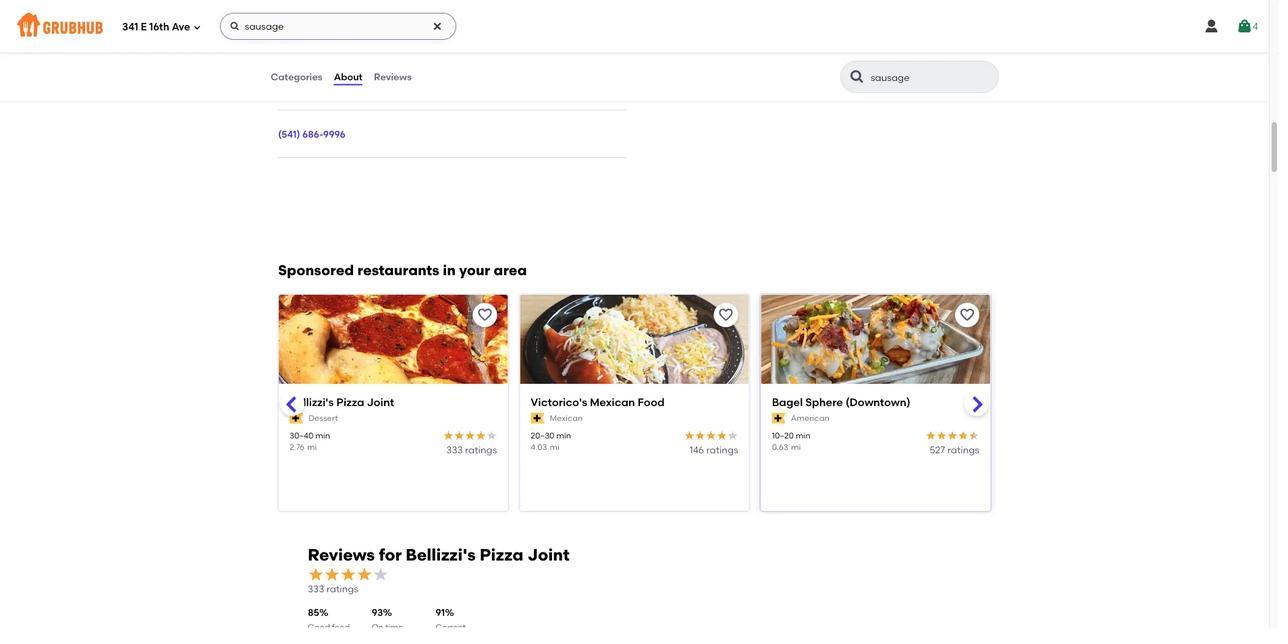 Task type: vqa. For each thing, say whether or not it's contained in the screenshot.


Task type: locate. For each thing, give the bounding box(es) containing it.
svg image
[[1204, 18, 1220, 34], [229, 21, 240, 32], [432, 21, 443, 32]]

bagel sphere (downtown)
[[772, 396, 911, 409]]

bellizzi's up dessert
[[290, 396, 334, 409]]

0 vertical spatial 333 ratings
[[446, 445, 497, 456]]

save this restaurant image
[[477, 307, 493, 323], [718, 307, 734, 323]]

schedule
[[707, 64, 748, 75]]

mi for bellizzi's pizza joint
[[307, 442, 317, 452]]

0 horizontal spatial svg image
[[229, 21, 240, 32]]

food
[[638, 396, 665, 409]]

93
[[372, 607, 383, 619]]

main navigation navigation
[[0, 0, 1269, 53]]

2.76 inside '1600 coburg rd eugene , or 97401 2.76 mi'
[[278, 83, 296, 95]]

0 vertical spatial bellizzi's
[[290, 396, 334, 409]]

1 subscription pass image from the left
[[290, 413, 303, 424]]

about
[[334, 71, 363, 83]]

0 vertical spatial mexican
[[590, 396, 635, 409]]

1 save this restaurant image from the left
[[477, 307, 493, 323]]

joint
[[367, 396, 394, 409], [528, 545, 570, 565]]

146 ratings
[[690, 445, 738, 456]]

2.76
[[278, 83, 296, 95], [290, 442, 305, 452]]

reviews
[[374, 71, 412, 83], [308, 545, 375, 565]]

mi down 30–40
[[307, 442, 317, 452]]

1 horizontal spatial svg image
[[432, 21, 443, 32]]

20–30 min 4.03 mi
[[531, 431, 571, 452]]

0 horizontal spatial 333
[[308, 583, 324, 595]]

2 save this restaurant button from the left
[[714, 303, 738, 327]]

333 ratings up 85
[[308, 583, 358, 595]]

victorico's mexican food
[[531, 396, 665, 409]]

save this restaurant image
[[959, 307, 976, 323]]

0 vertical spatial reviews
[[374, 71, 412, 83]]

20–30
[[531, 431, 555, 440]]

(541) 686-9996 button
[[278, 127, 346, 141]]

for
[[379, 545, 402, 565]]

mi right the 4.03
[[550, 442, 560, 452]]

min for bellizzi's
[[315, 431, 330, 440]]

save this restaurant image for food
[[718, 307, 734, 323]]

mi
[[298, 83, 309, 95], [307, 442, 317, 452], [550, 442, 560, 452], [791, 442, 801, 452]]

0 horizontal spatial save this restaurant image
[[477, 307, 493, 323]]

3 min from the left
[[796, 431, 811, 440]]

1 horizontal spatial min
[[557, 431, 571, 440]]

0 horizontal spatial min
[[315, 431, 330, 440]]

2.76 down 30–40
[[290, 442, 305, 452]]

0 vertical spatial 333
[[446, 445, 463, 456]]

svg image inside 4 button
[[1237, 18, 1253, 34]]

min
[[315, 431, 330, 440], [557, 431, 571, 440], [796, 431, 811, 440]]

eugene
[[278, 69, 313, 81]]

0 horizontal spatial pizza
[[336, 396, 364, 409]]

1 horizontal spatial save this restaurant image
[[718, 307, 734, 323]]

0 horizontal spatial save this restaurant button
[[473, 303, 497, 327]]

save this restaurant button for bagel sphere (downtown)
[[955, 303, 980, 327]]

1 vertical spatial bellizzi's
[[406, 545, 476, 565]]

0 horizontal spatial 333 ratings
[[308, 583, 358, 595]]

333
[[446, 445, 463, 456], [308, 583, 324, 595]]

1 vertical spatial 2.76
[[290, 442, 305, 452]]

341 e 16th ave
[[122, 21, 190, 33]]

1 horizontal spatial svg image
[[1237, 18, 1253, 34]]

686-
[[302, 128, 323, 140]]

1 horizontal spatial 333 ratings
[[446, 445, 497, 456]]

e
[[141, 21, 147, 33]]

subscription pass image up 20–30
[[531, 413, 545, 424]]

mi inside 20–30 min 4.03 mi
[[550, 442, 560, 452]]

reviews left for
[[308, 545, 375, 565]]

bellizzi's right for
[[406, 545, 476, 565]]

sponsored
[[278, 262, 354, 279]]

0.63
[[772, 442, 789, 452]]

0 vertical spatial 2.76
[[278, 83, 296, 95]]

1 horizontal spatial save this restaurant button
[[714, 303, 738, 327]]

min inside 20–30 min 4.03 mi
[[557, 431, 571, 440]]

2 horizontal spatial subscription pass image
[[772, 413, 786, 424]]

2 min from the left
[[557, 431, 571, 440]]

min inside 10–20 min 0.63 mi
[[796, 431, 811, 440]]

0 horizontal spatial subscription pass image
[[290, 413, 303, 424]]

dessert
[[309, 414, 338, 423]]

mexican
[[590, 396, 635, 409], [550, 414, 583, 423]]

1 vertical spatial mexican
[[550, 414, 583, 423]]

2 save this restaurant image from the left
[[718, 307, 734, 323]]

sponsored restaurants in your area
[[278, 262, 527, 279]]

ratings for bellizzi's pizza joint
[[465, 445, 497, 456]]

,
[[313, 69, 315, 81]]

min down dessert
[[315, 431, 330, 440]]

4.03
[[531, 442, 547, 452]]

subscription pass image
[[290, 413, 303, 424], [531, 413, 545, 424], [772, 413, 786, 424]]

0 vertical spatial joint
[[367, 396, 394, 409]]

Search Bellizzi's Pizza Joint search field
[[870, 71, 973, 84]]

333 ratings left the 4.03
[[446, 445, 497, 456]]

1 min from the left
[[315, 431, 330, 440]]

min down american
[[796, 431, 811, 440]]

3 save this restaurant button from the left
[[955, 303, 980, 327]]

10–20 min 0.63 mi
[[772, 431, 811, 452]]

reviews right about
[[374, 71, 412, 83]]

1 horizontal spatial pizza
[[480, 545, 524, 565]]

see
[[654, 64, 671, 75]]

reviews inside button
[[374, 71, 412, 83]]

min inside 30–40 min 2.76 mi
[[315, 431, 330, 440]]

0 vertical spatial pizza
[[336, 396, 364, 409]]

american
[[791, 414, 830, 423]]

ratings
[[465, 445, 497, 456], [706, 445, 738, 456], [948, 445, 980, 456], [327, 583, 358, 595]]

333 ratings
[[446, 445, 497, 456], [308, 583, 358, 595]]

reviews for bellizzi's pizza joint
[[308, 545, 570, 565]]

reviews for reviews for bellizzi's pizza joint
[[308, 545, 375, 565]]

mexican down the victorico's in the bottom of the page
[[550, 414, 583, 423]]

svg image
[[1237, 18, 1253, 34], [193, 23, 201, 31]]

mi down categories
[[298, 83, 309, 95]]

1 horizontal spatial mexican
[[590, 396, 635, 409]]

mi inside 30–40 min 2.76 mi
[[307, 442, 317, 452]]

2 horizontal spatial min
[[796, 431, 811, 440]]

sphere
[[806, 396, 843, 409]]

in
[[443, 262, 456, 279]]

subscription pass image for bagel sphere (downtown)
[[772, 413, 786, 424]]

subscription pass image up 30–40
[[290, 413, 303, 424]]

reviews for reviews
[[374, 71, 412, 83]]

2.76 down categories
[[278, 83, 296, 95]]

mexican left food
[[590, 396, 635, 409]]

30–40
[[290, 431, 314, 440]]

1 horizontal spatial subscription pass image
[[531, 413, 545, 424]]

mi inside 10–20 min 0.63 mi
[[791, 442, 801, 452]]

1 vertical spatial joint
[[528, 545, 570, 565]]

save this restaurant button
[[473, 303, 497, 327], [714, 303, 738, 327], [955, 303, 980, 327]]

search icon image
[[849, 69, 866, 85]]

(downtown)
[[846, 396, 911, 409]]

mi right 0.63
[[791, 442, 801, 452]]

bagel sphere (downtown) logo image
[[761, 295, 990, 408]]

min right 20–30
[[557, 431, 571, 440]]

bellizzi's
[[290, 396, 334, 409], [406, 545, 476, 565]]

save this restaurant button for bellizzi's pizza joint
[[473, 303, 497, 327]]

1 save this restaurant button from the left
[[473, 303, 497, 327]]

subscription pass image up "10–20"
[[772, 413, 786, 424]]

subscription pass image for victorico's mexican food
[[531, 413, 545, 424]]

2 horizontal spatial save this restaurant button
[[955, 303, 980, 327]]

1 horizontal spatial bellizzi's
[[406, 545, 476, 565]]

2 subscription pass image from the left
[[531, 413, 545, 424]]

3 subscription pass image from the left
[[772, 413, 786, 424]]

0 horizontal spatial joint
[[367, 396, 394, 409]]

pizza
[[336, 396, 364, 409], [480, 545, 524, 565]]

1 vertical spatial reviews
[[308, 545, 375, 565]]

1600
[[278, 56, 299, 67]]

85
[[308, 607, 319, 619]]

about button
[[333, 53, 363, 101]]



Task type: describe. For each thing, give the bounding box(es) containing it.
victorico's mexican food link
[[531, 395, 738, 410]]

victorico's mexican food logo image
[[520, 295, 749, 408]]

(541)
[[278, 128, 300, 140]]

1 vertical spatial 333
[[308, 583, 324, 595]]

bellizzi's pizza joint logo image
[[279, 295, 508, 408]]

bellizzi's pizza joint
[[290, 396, 394, 409]]

restaurants
[[358, 262, 439, 279]]

1600 coburg rd eugene , or 97401 2.76 mi
[[278, 56, 358, 95]]

91
[[436, 607, 445, 619]]

0 horizontal spatial bellizzi's
[[290, 396, 334, 409]]

341
[[122, 21, 138, 33]]

0 horizontal spatial mexican
[[550, 414, 583, 423]]

see the full schedule
[[654, 64, 748, 75]]

your
[[459, 262, 490, 279]]

coburg
[[301, 56, 336, 67]]

10–20
[[772, 431, 794, 440]]

146
[[690, 445, 704, 456]]

subscription pass image for bellizzi's pizza joint
[[290, 413, 303, 424]]

save this restaurant button for victorico's mexican food
[[714, 303, 738, 327]]

Search for food, convenience, alcohol... search field
[[220, 13, 456, 40]]

reviews button
[[373, 53, 412, 101]]

bellizzi's pizza joint link
[[290, 395, 497, 410]]

victorico's
[[531, 396, 588, 409]]

9996
[[323, 128, 346, 140]]

97401
[[334, 69, 358, 81]]

min for victorico's
[[557, 431, 571, 440]]

16th
[[149, 21, 169, 33]]

or
[[317, 69, 331, 81]]

categories button
[[270, 53, 323, 101]]

categories
[[271, 71, 322, 83]]

1 horizontal spatial joint
[[528, 545, 570, 565]]

the
[[673, 64, 688, 75]]

full
[[690, 64, 704, 75]]

save this restaurant image for joint
[[477, 307, 493, 323]]

bagel
[[772, 396, 803, 409]]

2 horizontal spatial svg image
[[1204, 18, 1220, 34]]

see the full schedule button
[[643, 57, 759, 82]]

527 ratings
[[930, 445, 980, 456]]

mi for victorico's mexican food
[[550, 442, 560, 452]]

1 vertical spatial 333 ratings
[[308, 583, 358, 595]]

mi for bagel sphere (downtown)
[[791, 442, 801, 452]]

mi inside '1600 coburg rd eugene , or 97401 2.76 mi'
[[298, 83, 309, 95]]

527
[[930, 445, 945, 456]]

(541) 686-9996
[[278, 128, 346, 140]]

0 horizontal spatial svg image
[[193, 23, 201, 31]]

rd
[[338, 56, 351, 67]]

ratings for victorico's mexican food
[[706, 445, 738, 456]]

ave
[[172, 21, 190, 33]]

4
[[1253, 20, 1258, 32]]

2.76 inside 30–40 min 2.76 mi
[[290, 442, 305, 452]]

bagel sphere (downtown) link
[[772, 395, 980, 410]]

area
[[494, 262, 527, 279]]

4 button
[[1237, 14, 1258, 38]]

min for bagel
[[796, 431, 811, 440]]

1 vertical spatial pizza
[[480, 545, 524, 565]]

1 horizontal spatial 333
[[446, 445, 463, 456]]

30–40 min 2.76 mi
[[290, 431, 330, 452]]

ratings for bagel sphere (downtown)
[[948, 445, 980, 456]]



